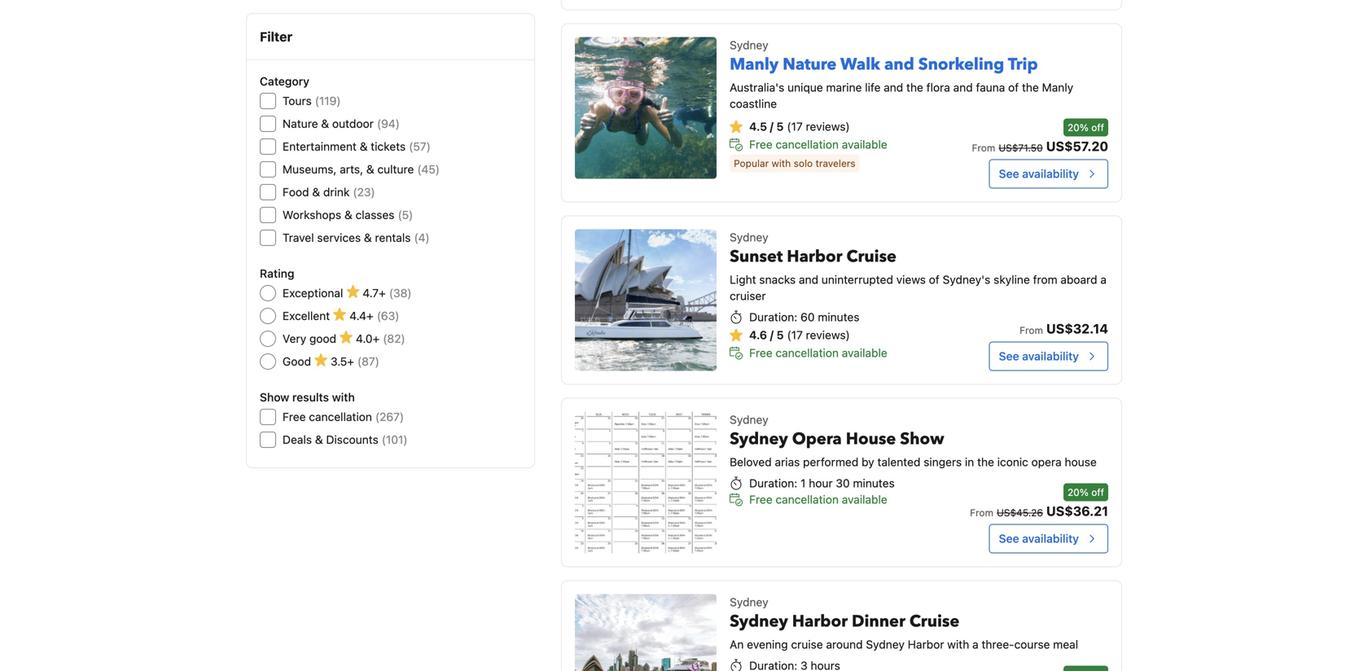 Task type: describe. For each thing, give the bounding box(es) containing it.
cruise
[[792, 638, 823, 651]]

filter
[[260, 29, 293, 44]]

see availability for sydney opera house show
[[999, 532, 1080, 545]]

(45)
[[417, 163, 440, 176]]

20% for manly nature walk and snorkeling trip
[[1068, 122, 1089, 133]]

dinner
[[852, 611, 906, 633]]

0 vertical spatial manly
[[730, 53, 779, 76]]

cruise inside sydney sydney harbor dinner cruise an evening cruise around sydney harbor with a three-course meal
[[910, 611, 960, 633]]

cruise inside "sydney sunset harbor cruise light snacks and uninterrupted views of sydney's skyline from aboard a cruiser"
[[847, 246, 897, 268]]

availability for sydney opera house show
[[1023, 532, 1080, 545]]

entertainment & tickets (57)
[[283, 140, 431, 153]]

a inside "sydney sunset harbor cruise light snacks and uninterrupted views of sydney's skyline from aboard a cruiser"
[[1101, 273, 1107, 286]]

see for sydney opera house show
[[999, 532, 1020, 545]]

4.6 / 5 (17 reviews)
[[750, 328, 850, 342]]

from us$71.50 us$57.20
[[972, 138, 1109, 154]]

deals
[[283, 433, 312, 447]]

see availability for manly nature walk and snorkeling trip
[[999, 167, 1080, 180]]

popular
[[734, 158, 769, 169]]

course
[[1015, 638, 1051, 651]]

life
[[865, 81, 881, 94]]

60
[[801, 310, 815, 324]]

tours
[[283, 94, 312, 108]]

(82)
[[383, 332, 406, 345]]

skyline
[[994, 273, 1031, 286]]

around
[[827, 638, 863, 651]]

cancellation down 4.6 / 5 (17 reviews)
[[776, 346, 839, 360]]

free down '4.6'
[[750, 346, 773, 360]]

free cancellation available for opera
[[750, 493, 888, 506]]

cancellation up solo
[[776, 138, 839, 151]]

(17 for 4.6 / 5
[[787, 328, 803, 342]]

from us$45.26 us$36.21
[[971, 503, 1109, 519]]

(63)
[[377, 309, 400, 323]]

australia's
[[730, 81, 785, 94]]

cruiser
[[730, 289, 766, 303]]

2 available from the top
[[842, 346, 888, 360]]

entertainment
[[283, 140, 357, 153]]

singers
[[924, 455, 962, 469]]

duration: for sunset
[[750, 310, 798, 324]]

sydney sydney opera house show beloved arias performed by talented singers in the iconic opera house
[[730, 413, 1097, 469]]

travel services & rentals (4)
[[283, 231, 430, 244]]

the for show
[[978, 455, 995, 469]]

duration: 1 hour 30 minutes
[[750, 477, 895, 490]]

category
[[260, 75, 310, 88]]

us$71.50
[[999, 142, 1043, 153]]

0 horizontal spatial show
[[260, 391, 290, 404]]

a inside sydney sydney harbor dinner cruise an evening cruise around sydney harbor with a three-course meal
[[973, 638, 979, 651]]

outdoor
[[332, 117, 374, 130]]

sydney sunset harbor cruise light snacks and uninterrupted views of sydney's skyline from aboard a cruiser
[[730, 230, 1107, 303]]

free down beloved on the bottom right
[[750, 493, 773, 506]]

flora
[[927, 81, 951, 94]]

30
[[836, 477, 850, 490]]

4.0+ (82)
[[356, 332, 406, 345]]

& down classes
[[364, 231, 372, 244]]

nature & outdoor (94)
[[283, 117, 400, 130]]

solo
[[794, 158, 813, 169]]

food
[[283, 185, 309, 199]]

sydney harbor dinner cruise image
[[575, 594, 717, 671]]

excellent
[[283, 309, 330, 323]]

nature inside sydney manly nature walk and snorkeling trip australia's unique marine life and the flora and fauna of the manly coastline
[[783, 53, 837, 76]]

& for discounts
[[315, 433, 323, 447]]

sunset
[[730, 246, 783, 268]]

manly nature walk and snorkeling trip image
[[575, 37, 717, 179]]

popular with solo travelers
[[734, 158, 856, 169]]

sydney opera house show image
[[575, 412, 717, 554]]

the for and
[[907, 81, 924, 94]]

(57)
[[409, 140, 431, 153]]

snacks
[[760, 273, 796, 286]]

good
[[283, 355, 311, 368]]

harbor for cruise
[[787, 246, 843, 268]]

arias
[[775, 455, 800, 469]]

results
[[293, 391, 329, 404]]

sydney inside "sydney sunset harbor cruise light snacks and uninterrupted views of sydney's skyline from aboard a cruiser"
[[730, 230, 769, 244]]

20% off for sydney opera house show
[[1068, 487, 1105, 498]]

uninterrupted
[[822, 273, 894, 286]]

in
[[965, 455, 975, 469]]

2 free cancellation available from the top
[[750, 346, 888, 360]]

(38)
[[389, 286, 412, 300]]

availability for sunset harbor cruise
[[1023, 349, 1080, 363]]

evening
[[747, 638, 788, 651]]

show results with
[[260, 391, 355, 404]]

workshops
[[283, 208, 342, 222]]

food & drink (23)
[[283, 185, 375, 199]]

exceptional
[[283, 286, 343, 300]]

with inside sydney sydney harbor dinner cruise an evening cruise around sydney harbor with a three-course meal
[[948, 638, 970, 651]]

opera
[[793, 428, 842, 450]]

5 for 4.5 / 5
[[777, 120, 784, 133]]

3.5+
[[331, 355, 354, 368]]

(94)
[[377, 117, 400, 130]]

free cancellation (267)
[[283, 410, 404, 424]]

rentals
[[375, 231, 411, 244]]

views
[[897, 273, 926, 286]]

3.5+ (87)
[[331, 355, 380, 368]]

(4)
[[414, 231, 430, 244]]

drink
[[323, 185, 350, 199]]

4.7+ (38)
[[363, 286, 412, 300]]

discounts
[[326, 433, 379, 447]]

tickets
[[371, 140, 406, 153]]

and right walk
[[885, 53, 915, 76]]

2 vertical spatial harbor
[[908, 638, 945, 651]]

trip
[[1009, 53, 1039, 76]]

sydney's
[[943, 273, 991, 286]]

& right arts,
[[367, 163, 375, 176]]

museums,
[[283, 163, 337, 176]]

good
[[310, 332, 337, 345]]



Task type: locate. For each thing, give the bounding box(es) containing it.
very good
[[283, 332, 337, 345]]

2 vertical spatial see
[[999, 532, 1020, 545]]

and inside "sydney sunset harbor cruise light snacks and uninterrupted views of sydney's skyline from aboard a cruiser"
[[799, 273, 819, 286]]

harbor up snacks
[[787, 246, 843, 268]]

2 20% from the top
[[1068, 487, 1089, 498]]

from left us$45.26
[[971, 507, 994, 518]]

see availability
[[999, 167, 1080, 180], [999, 349, 1080, 363], [999, 532, 1080, 545]]

1 20% off from the top
[[1068, 122, 1105, 133]]

minutes right 60
[[818, 310, 860, 324]]

nature up unique on the right top
[[783, 53, 837, 76]]

5
[[777, 120, 784, 133], [777, 328, 784, 342]]

0 vertical spatial duration:
[[750, 310, 798, 324]]

from
[[1034, 273, 1058, 286]]

see down us$71.50
[[999, 167, 1020, 180]]

manly up from us$71.50 us$57.20
[[1043, 81, 1074, 94]]

cruise up uninterrupted
[[847, 246, 897, 268]]

a right "aboard"
[[1101, 273, 1107, 286]]

0 vertical spatial a
[[1101, 273, 1107, 286]]

& down "(119)"
[[321, 117, 329, 130]]

2 availability from the top
[[1023, 349, 1080, 363]]

2 horizontal spatial the
[[1023, 81, 1040, 94]]

1 vertical spatial free cancellation available
[[750, 346, 888, 360]]

talented
[[878, 455, 921, 469]]

a
[[1101, 273, 1107, 286], [973, 638, 979, 651]]

sydney sydney harbor dinner cruise an evening cruise around sydney harbor with a three-course meal
[[730, 595, 1079, 651]]

3 availability from the top
[[1023, 532, 1080, 545]]

aboard
[[1061, 273, 1098, 286]]

harbor
[[787, 246, 843, 268], [793, 611, 848, 633], [908, 638, 945, 651]]

/ right '4.6'
[[770, 328, 774, 342]]

duration: down arias at the right of the page
[[750, 477, 798, 490]]

2 vertical spatial see availability
[[999, 532, 1080, 545]]

0 vertical spatial cruise
[[847, 246, 897, 268]]

availability down from us$71.50 us$57.20
[[1023, 167, 1080, 180]]

1 horizontal spatial manly
[[1043, 81, 1074, 94]]

20% off
[[1068, 122, 1105, 133], [1068, 487, 1105, 498]]

/ for 4.6
[[770, 328, 774, 342]]

1 vertical spatial a
[[973, 638, 979, 651]]

workshops & classes (5)
[[283, 208, 413, 222]]

1 horizontal spatial the
[[978, 455, 995, 469]]

sydney
[[730, 38, 769, 52], [730, 230, 769, 244], [730, 413, 769, 426], [730, 428, 789, 450], [730, 595, 769, 609], [730, 611, 789, 633], [866, 638, 905, 651]]

show
[[260, 391, 290, 404], [901, 428, 945, 450]]

1 horizontal spatial of
[[1009, 81, 1019, 94]]

2 reviews) from the top
[[806, 328, 850, 342]]

from for sydney opera house show
[[971, 507, 994, 518]]

(23)
[[353, 185, 375, 199]]

0 vertical spatial from
[[972, 142, 996, 153]]

0 horizontal spatial cruise
[[847, 246, 897, 268]]

see for manly nature walk and snorkeling trip
[[999, 167, 1020, 180]]

5 right 4.5 on the top right of page
[[777, 120, 784, 133]]

minutes down the by
[[853, 477, 895, 490]]

the right in
[[978, 455, 995, 469]]

4.5
[[750, 120, 767, 133]]

1 available from the top
[[842, 138, 888, 151]]

(17 down duration: 60 minutes
[[787, 328, 803, 342]]

1 vertical spatial 5
[[777, 328, 784, 342]]

cruise
[[847, 246, 897, 268], [910, 611, 960, 633]]

2 20% off from the top
[[1068, 487, 1105, 498]]

1 horizontal spatial show
[[901, 428, 945, 450]]

availability for manly nature walk and snorkeling trip
[[1023, 167, 1080, 180]]

a left three-
[[973, 638, 979, 651]]

services
[[317, 231, 361, 244]]

1 vertical spatial nature
[[283, 117, 318, 130]]

0 vertical spatial see
[[999, 167, 1020, 180]]

of right views
[[929, 273, 940, 286]]

by
[[862, 455, 875, 469]]

deals & discounts (101)
[[283, 433, 408, 447]]

and right snacks
[[799, 273, 819, 286]]

1 vertical spatial with
[[332, 391, 355, 404]]

free
[[750, 138, 773, 151], [750, 346, 773, 360], [283, 410, 306, 424], [750, 493, 773, 506]]

1 horizontal spatial a
[[1101, 273, 1107, 286]]

1 see from the top
[[999, 167, 1020, 180]]

/ right 4.5 on the top right of page
[[770, 120, 774, 133]]

2 vertical spatial available
[[842, 493, 888, 506]]

3 free cancellation available from the top
[[750, 493, 888, 506]]

from inside from us$71.50 us$57.20
[[972, 142, 996, 153]]

1
[[801, 477, 806, 490]]

0 vertical spatial free cancellation available
[[750, 138, 888, 151]]

1 duration: from the top
[[750, 310, 798, 324]]

from inside from us$32.14
[[1020, 325, 1044, 336]]

sunset harbor cruise image
[[575, 229, 717, 371]]

2 vertical spatial from
[[971, 507, 994, 518]]

classes
[[356, 208, 395, 222]]

0 horizontal spatial with
[[332, 391, 355, 404]]

3 see from the top
[[999, 532, 1020, 545]]

with left three-
[[948, 638, 970, 651]]

2 off from the top
[[1092, 487, 1105, 498]]

(5)
[[398, 208, 413, 222]]

0 vertical spatial harbor
[[787, 246, 843, 268]]

unique
[[788, 81, 824, 94]]

1 vertical spatial off
[[1092, 487, 1105, 498]]

with left solo
[[772, 158, 791, 169]]

1 horizontal spatial cruise
[[910, 611, 960, 633]]

2 (17 from the top
[[787, 328, 803, 342]]

from us$32.14
[[1020, 321, 1109, 336]]

cancellation down 1
[[776, 493, 839, 506]]

reviews) for 4.5 / 5 (17 reviews)
[[806, 120, 850, 133]]

& for classes
[[345, 208, 353, 222]]

show up singers
[[901, 428, 945, 450]]

1 availability from the top
[[1023, 167, 1080, 180]]

4.5 / 5 (17 reviews)
[[750, 120, 850, 133]]

house
[[846, 428, 897, 450]]

1 horizontal spatial nature
[[783, 53, 837, 76]]

with
[[772, 158, 791, 169], [332, 391, 355, 404], [948, 638, 970, 651]]

from
[[972, 142, 996, 153], [1020, 325, 1044, 336], [971, 507, 994, 518]]

0 vertical spatial of
[[1009, 81, 1019, 94]]

1 5 from the top
[[777, 120, 784, 133]]

4.6
[[750, 328, 768, 342]]

the inside "sydney sydney opera house show beloved arias performed by talented singers in the iconic opera house"
[[978, 455, 995, 469]]

1 vertical spatial show
[[901, 428, 945, 450]]

cancellation up deals & discounts (101)
[[309, 410, 372, 424]]

travel
[[283, 231, 314, 244]]

1 vertical spatial (17
[[787, 328, 803, 342]]

1 20% from the top
[[1068, 122, 1089, 133]]

1 vertical spatial minutes
[[853, 477, 895, 490]]

0 vertical spatial off
[[1092, 122, 1105, 133]]

off up us$57.20
[[1092, 122, 1105, 133]]

1 horizontal spatial with
[[772, 158, 791, 169]]

cruise right dinner
[[910, 611, 960, 633]]

0 vertical spatial 20%
[[1068, 122, 1089, 133]]

us$57.20
[[1047, 138, 1109, 154]]

iconic
[[998, 455, 1029, 469]]

from for manly nature walk and snorkeling trip
[[972, 142, 996, 153]]

harbor inside "sydney sunset harbor cruise light snacks and uninterrupted views of sydney's skyline from aboard a cruiser"
[[787, 246, 843, 268]]

available
[[842, 138, 888, 151], [842, 346, 888, 360], [842, 493, 888, 506]]

& up museums, arts, & culture (45)
[[360, 140, 368, 153]]

(17 for 4.5 / 5
[[787, 120, 803, 133]]

show inside "sydney sydney opera house show beloved arias performed by talented singers in the iconic opera house"
[[901, 428, 945, 450]]

/
[[770, 120, 774, 133], [770, 328, 774, 342]]

2 / from the top
[[770, 328, 774, 342]]

1 reviews) from the top
[[806, 120, 850, 133]]

minutes
[[818, 310, 860, 324], [853, 477, 895, 490]]

available for house
[[842, 493, 888, 506]]

20% for sydney opera house show
[[1068, 487, 1089, 498]]

1 vertical spatial duration:
[[750, 477, 798, 490]]

culture
[[378, 163, 414, 176]]

the left flora
[[907, 81, 924, 94]]

see for sunset harbor cruise
[[999, 349, 1020, 363]]

& left the drink
[[312, 185, 320, 199]]

see availability for sunset harbor cruise
[[999, 349, 1080, 363]]

0 vertical spatial nature
[[783, 53, 837, 76]]

/ for 4.5
[[770, 120, 774, 133]]

hour
[[809, 477, 833, 490]]

0 vertical spatial 20% off
[[1068, 122, 1105, 133]]

(267)
[[376, 410, 404, 424]]

20% up us$36.21
[[1068, 487, 1089, 498]]

& for outdoor
[[321, 117, 329, 130]]

manly up the australia's
[[730, 53, 779, 76]]

1 vertical spatial availability
[[1023, 349, 1080, 363]]

free cancellation available down 4.6 / 5 (17 reviews)
[[750, 346, 888, 360]]

2 horizontal spatial with
[[948, 638, 970, 651]]

free cancellation available down hour
[[750, 493, 888, 506]]

& up travel services & rentals (4)
[[345, 208, 353, 222]]

nature
[[783, 53, 837, 76], [283, 117, 318, 130]]

and down snorkeling
[[954, 81, 973, 94]]

0 vertical spatial availability
[[1023, 167, 1080, 180]]

free down 4.5 on the top right of page
[[750, 138, 773, 151]]

available up travelers
[[842, 138, 888, 151]]

rating
[[260, 267, 295, 280]]

reviews) up travelers
[[806, 120, 850, 133]]

see down skyline
[[999, 349, 1020, 363]]

reviews) down 60
[[806, 328, 850, 342]]

1 free cancellation available from the top
[[750, 138, 888, 151]]

1 / from the top
[[770, 120, 774, 133]]

harbor up the cruise
[[793, 611, 848, 633]]

snorkeling
[[919, 53, 1005, 76]]

walk
[[841, 53, 881, 76]]

museums, arts, & culture (45)
[[283, 163, 440, 176]]

2 see availability from the top
[[999, 349, 1080, 363]]

and
[[885, 53, 915, 76], [884, 81, 904, 94], [954, 81, 973, 94], [799, 273, 819, 286]]

of inside "sydney sunset harbor cruise light snacks and uninterrupted views of sydney's skyline from aboard a cruiser"
[[929, 273, 940, 286]]

performed
[[803, 455, 859, 469]]

duration: for sydney
[[750, 477, 798, 490]]

0 vertical spatial available
[[842, 138, 888, 151]]

0 vertical spatial see availability
[[999, 167, 1080, 180]]

5 right '4.6'
[[777, 328, 784, 342]]

very
[[283, 332, 306, 345]]

harbor left three-
[[908, 638, 945, 651]]

20% up us$57.20
[[1068, 122, 1089, 133]]

free cancellation available
[[750, 138, 888, 151], [750, 346, 888, 360], [750, 493, 888, 506]]

opera
[[1032, 455, 1062, 469]]

see availability down from us$71.50 us$57.20
[[999, 167, 1080, 180]]

off for manly nature walk and snorkeling trip
[[1092, 122, 1105, 133]]

0 vertical spatial (17
[[787, 120, 803, 133]]

and right life
[[884, 81, 904, 94]]

availability down from us$32.14
[[1023, 349, 1080, 363]]

0 vertical spatial show
[[260, 391, 290, 404]]

1 see availability from the top
[[999, 167, 1080, 180]]

1 vertical spatial available
[[842, 346, 888, 360]]

0 vertical spatial 5
[[777, 120, 784, 133]]

2 vertical spatial free cancellation available
[[750, 493, 888, 506]]

& right the deals
[[315, 433, 323, 447]]

available for walk
[[842, 138, 888, 151]]

20% off up us$57.20
[[1068, 122, 1105, 133]]

1 vertical spatial reviews)
[[806, 328, 850, 342]]

0 vertical spatial reviews)
[[806, 120, 850, 133]]

manly
[[730, 53, 779, 76], [1043, 81, 1074, 94]]

1 vertical spatial from
[[1020, 325, 1044, 336]]

2 vertical spatial availability
[[1023, 532, 1080, 545]]

availability
[[1023, 167, 1080, 180], [1023, 349, 1080, 363], [1023, 532, 1080, 545]]

0 horizontal spatial of
[[929, 273, 940, 286]]

(17 right 4.5 on the top right of page
[[787, 120, 803, 133]]

house
[[1065, 455, 1097, 469]]

free cancellation available for nature
[[750, 138, 888, 151]]

0 horizontal spatial a
[[973, 638, 979, 651]]

harbor for dinner
[[793, 611, 848, 633]]

0 horizontal spatial nature
[[283, 117, 318, 130]]

0 vertical spatial minutes
[[818, 310, 860, 324]]

1 vertical spatial see availability
[[999, 349, 1080, 363]]

3 available from the top
[[842, 493, 888, 506]]

4.4+ (63)
[[350, 309, 400, 323]]

see down us$45.26
[[999, 532, 1020, 545]]

0 horizontal spatial the
[[907, 81, 924, 94]]

off for sydney opera house show
[[1092, 487, 1105, 498]]

available down 30
[[842, 493, 888, 506]]

free cancellation available up solo
[[750, 138, 888, 151]]

1 vertical spatial manly
[[1043, 81, 1074, 94]]

free up the deals
[[283, 410, 306, 424]]

sydney manly nature walk and snorkeling trip australia's unique marine life and the flora and fauna of the manly coastline
[[730, 38, 1074, 110]]

1 vertical spatial cruise
[[910, 611, 960, 633]]

2 vertical spatial with
[[948, 638, 970, 651]]

20% off up us$36.21
[[1068, 487, 1105, 498]]

marine
[[827, 81, 862, 94]]

& for tickets
[[360, 140, 368, 153]]

sydney inside sydney manly nature walk and snorkeling trip australia's unique marine life and the flora and fauna of the manly coastline
[[730, 38, 769, 52]]

from inside "from us$45.26 us$36.21"
[[971, 507, 994, 518]]

reviews) for 4.6 / 5 (17 reviews)
[[806, 328, 850, 342]]

1 vertical spatial see
[[999, 349, 1020, 363]]

from left us$71.50
[[972, 142, 996, 153]]

3 see availability from the top
[[999, 532, 1080, 545]]

5 for 4.6 / 5
[[777, 328, 784, 342]]

see availability down from us$32.14
[[999, 349, 1080, 363]]

20% off for manly nature walk and snorkeling trip
[[1068, 122, 1105, 133]]

& for drink
[[312, 185, 320, 199]]

travelers
[[816, 158, 856, 169]]

duration: up '4.6'
[[750, 310, 798, 324]]

off up us$36.21
[[1092, 487, 1105, 498]]

0 horizontal spatial manly
[[730, 53, 779, 76]]

(101)
[[382, 433, 408, 447]]

0 vertical spatial /
[[770, 120, 774, 133]]

show left results
[[260, 391, 290, 404]]

the down trip
[[1023, 81, 1040, 94]]

1 vertical spatial 20% off
[[1068, 487, 1105, 498]]

1 (17 from the top
[[787, 120, 803, 133]]

availability down "from us$45.26 us$36.21"
[[1023, 532, 1080, 545]]

see availability down "from us$45.26 us$36.21"
[[999, 532, 1080, 545]]

1 vertical spatial /
[[770, 328, 774, 342]]

(17
[[787, 120, 803, 133], [787, 328, 803, 342]]

4.7+
[[363, 286, 386, 300]]

three-
[[982, 638, 1015, 651]]

2 see from the top
[[999, 349, 1020, 363]]

0 vertical spatial with
[[772, 158, 791, 169]]

of right fauna
[[1009, 81, 1019, 94]]

available down 4.6 / 5 (17 reviews)
[[842, 346, 888, 360]]

1 off from the top
[[1092, 122, 1105, 133]]

2 duration: from the top
[[750, 477, 798, 490]]

(87)
[[358, 355, 380, 368]]

see
[[999, 167, 1020, 180], [999, 349, 1020, 363], [999, 532, 1020, 545]]

1 vertical spatial of
[[929, 273, 940, 286]]

duration:
[[750, 310, 798, 324], [750, 477, 798, 490]]

nature down tours
[[283, 117, 318, 130]]

us$32.14
[[1047, 321, 1109, 336]]

with up the free cancellation (267)
[[332, 391, 355, 404]]

2 5 from the top
[[777, 328, 784, 342]]

duration: 60 minutes
[[750, 310, 860, 324]]

of inside sydney manly nature walk and snorkeling trip australia's unique marine life and the flora and fauna of the manly coastline
[[1009, 81, 1019, 94]]

1 vertical spatial 20%
[[1068, 487, 1089, 498]]

fauna
[[976, 81, 1006, 94]]

1 vertical spatial harbor
[[793, 611, 848, 633]]

from left us$32.14 at right
[[1020, 325, 1044, 336]]



Task type: vqa. For each thing, say whether or not it's contained in the screenshot.


